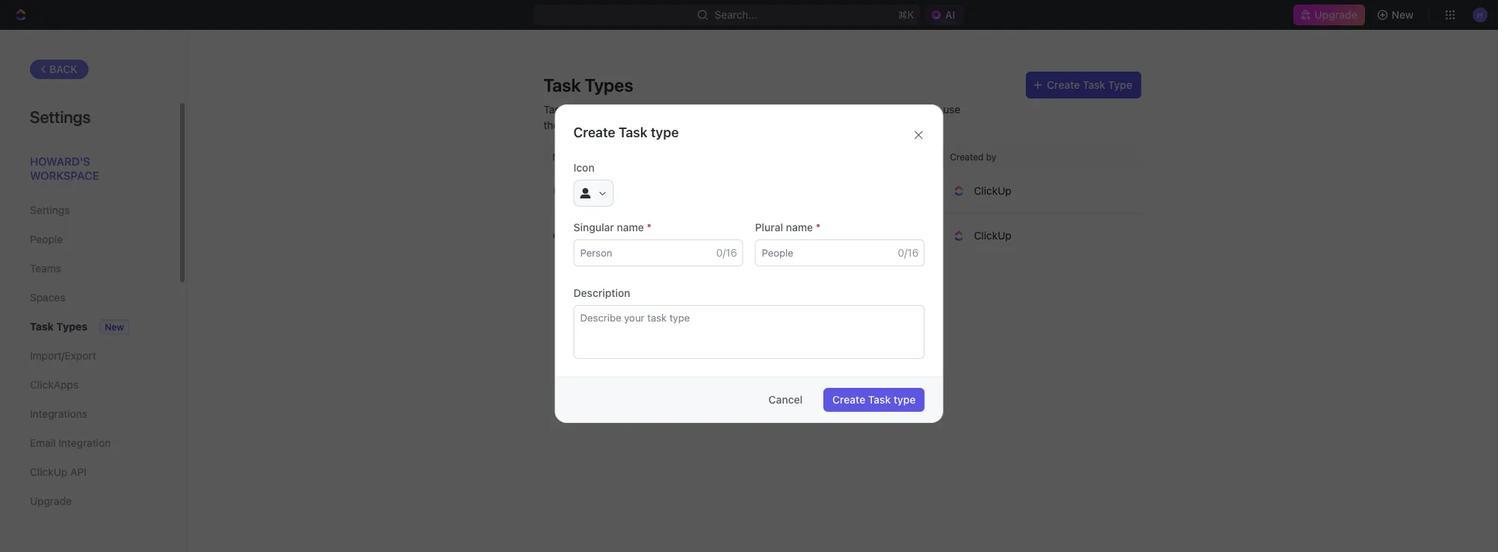 Task type: describe. For each thing, give the bounding box(es) containing it.
People field
[[755, 240, 925, 267]]

anything
[[651, 103, 693, 115]]

email integration
[[30, 437, 111, 450]]

* for plural name *
[[816, 222, 821, 234]]

in
[[696, 103, 704, 115]]

0 vertical spatial create task type
[[573, 124, 679, 140]]

created by
[[950, 152, 996, 162]]

user large image
[[580, 188, 591, 199]]

created
[[950, 152, 984, 162]]

customize
[[750, 103, 801, 115]]

invoices,
[[768, 119, 810, 131]]

0 vertical spatial create
[[1047, 79, 1080, 91]]

people,
[[729, 119, 765, 131]]

settings link
[[30, 198, 149, 223]]

0/16 for plural name *
[[898, 247, 919, 259]]

customers,
[[671, 119, 726, 131]]

import/export
[[30, 350, 96, 362]]

howard's
[[30, 155, 90, 168]]

howard's workspace
[[30, 155, 99, 182]]

clickup inside settings element
[[30, 467, 67, 479]]

like
[[620, 119, 636, 131]]

plural name *
[[755, 222, 821, 234]]

* for singular name *
[[647, 222, 652, 234]]

1 horizontal spatial for
[[635, 103, 649, 115]]

use
[[943, 103, 960, 115]]

1 tasks from the left
[[544, 103, 571, 115]]

1on1s.
[[813, 119, 842, 131]]

back
[[49, 63, 77, 75]]

integrations link
[[30, 402, 149, 427]]

2 settings from the top
[[30, 204, 70, 217]]

create task type button
[[824, 389, 925, 412]]

clickapps link
[[30, 373, 149, 398]]

2 tasks from the left
[[901, 103, 928, 115]]

clickapps
[[30, 379, 78, 392]]

create task type
[[1047, 79, 1132, 91]]

create task type inside create task type button
[[832, 394, 916, 406]]

of
[[888, 103, 898, 115]]

Person field
[[573, 240, 743, 267]]

clickup for task
[[974, 185, 1012, 197]]

tasks can be used for anything in clickup. customize names and icons of tasks to use them for things like epics, customers, people, invoices, 1on1s.
[[544, 103, 960, 131]]

name
[[553, 152, 577, 162]]

them
[[544, 119, 568, 131]]

type inside create task type button
[[894, 394, 916, 406]]

0 horizontal spatial upgrade link
[[30, 489, 149, 515]]

names
[[804, 103, 836, 115]]

⌘k
[[898, 9, 914, 21]]

workspace
[[30, 169, 99, 182]]



Task type: vqa. For each thing, say whether or not it's contained in the screenshot.
Description
yes



Task type: locate. For each thing, give the bounding box(es) containing it.
email integration link
[[30, 431, 149, 457]]

by
[[986, 152, 996, 162]]

import/export link
[[30, 344, 149, 369]]

to
[[931, 103, 940, 115]]

type
[[1108, 79, 1132, 91]]

2 horizontal spatial create
[[1047, 79, 1080, 91]]

1 vertical spatial task types
[[30, 321, 88, 333]]

0 horizontal spatial *
[[647, 222, 652, 234]]

be
[[594, 103, 606, 115]]

epics,
[[639, 119, 668, 131]]

spaces link
[[30, 285, 149, 311]]

tasks left to
[[901, 103, 928, 115]]

cancel button
[[760, 389, 812, 412]]

task inside settings element
[[30, 321, 54, 333]]

0 vertical spatial clickup
[[974, 185, 1012, 197]]

tasks
[[544, 103, 571, 115], [901, 103, 928, 115]]

singular name *
[[573, 222, 652, 234]]

task types inside settings element
[[30, 321, 88, 333]]

0 vertical spatial settings
[[30, 107, 91, 126]]

1 horizontal spatial *
[[816, 222, 821, 234]]

back link
[[30, 60, 89, 79]]

upgrade inside settings element
[[30, 496, 72, 508]]

email
[[30, 437, 56, 450]]

types inside settings element
[[56, 321, 88, 333]]

2 * from the left
[[816, 222, 821, 234]]

1 vertical spatial type
[[894, 394, 916, 406]]

0 vertical spatial for
[[635, 103, 649, 115]]

name right plural
[[786, 222, 813, 234]]

1 horizontal spatial new
[[1392, 9, 1414, 21]]

*
[[647, 222, 652, 234], [816, 222, 821, 234]]

* up 'people' field
[[816, 222, 821, 234]]

settings
[[30, 107, 91, 126], [30, 204, 70, 217]]

task
[[544, 75, 581, 96], [1083, 79, 1105, 91], [619, 124, 648, 140], [576, 184, 599, 197], [30, 321, 54, 333], [868, 394, 891, 406]]

0 vertical spatial new
[[1392, 9, 1414, 21]]

0 vertical spatial upgrade
[[1315, 9, 1357, 21]]

name for singular
[[617, 222, 644, 234]]

0 horizontal spatial create
[[573, 124, 615, 140]]

* up the person field
[[647, 222, 652, 234]]

name
[[617, 222, 644, 234], [786, 222, 813, 234]]

clickup
[[974, 185, 1012, 197], [974, 230, 1012, 242], [30, 467, 67, 479]]

clickup api link
[[30, 460, 149, 486]]

cancel
[[769, 394, 803, 406]]

1 vertical spatial upgrade
[[30, 496, 72, 508]]

1 horizontal spatial 0/16
[[898, 247, 919, 259]]

(default)
[[602, 186, 638, 196]]

2 0/16 from the left
[[898, 247, 919, 259]]

type
[[651, 124, 679, 140], [894, 394, 916, 406]]

1 0/16 from the left
[[716, 247, 737, 259]]

plural
[[755, 222, 783, 234]]

create task type
[[573, 124, 679, 140], [832, 394, 916, 406]]

new button
[[1371, 3, 1423, 27]]

spaces
[[30, 292, 65, 304]]

people link
[[30, 227, 149, 253]]

api
[[70, 467, 86, 479]]

0 horizontal spatial 0/16
[[716, 247, 737, 259]]

types up the import/export
[[56, 321, 88, 333]]

types
[[585, 75, 633, 96], [56, 321, 88, 333]]

1 vertical spatial settings
[[30, 204, 70, 217]]

1 vertical spatial create
[[573, 124, 615, 140]]

1 horizontal spatial tasks
[[901, 103, 928, 115]]

2 vertical spatial create
[[832, 394, 865, 406]]

new
[[1392, 9, 1414, 21], [105, 322, 124, 333]]

search...
[[715, 9, 757, 21]]

settings element
[[0, 30, 187, 553]]

task types up can
[[544, 75, 633, 96]]

task types up the import/export
[[30, 321, 88, 333]]

things
[[587, 119, 617, 131]]

1 vertical spatial new
[[105, 322, 124, 333]]

create left type
[[1047, 79, 1080, 91]]

teams
[[30, 263, 61, 275]]

0 horizontal spatial upgrade
[[30, 496, 72, 508]]

clickup.
[[707, 103, 747, 115]]

teams link
[[30, 256, 149, 282]]

icon
[[573, 162, 595, 174]]

task types
[[544, 75, 633, 96], [30, 321, 88, 333]]

1 horizontal spatial create task type
[[832, 394, 916, 406]]

1 vertical spatial upgrade link
[[30, 489, 149, 515]]

settings up people
[[30, 204, 70, 217]]

1 horizontal spatial type
[[894, 394, 916, 406]]

0 horizontal spatial new
[[105, 322, 124, 333]]

1 horizontal spatial types
[[585, 75, 633, 96]]

for
[[635, 103, 649, 115], [571, 119, 584, 131]]

1 vertical spatial clickup
[[974, 230, 1012, 242]]

for down can
[[571, 119, 584, 131]]

1 settings from the top
[[30, 107, 91, 126]]

1 vertical spatial create task type
[[832, 394, 916, 406]]

upgrade link
[[1294, 4, 1365, 25], [30, 489, 149, 515]]

and
[[839, 103, 857, 115]]

1 horizontal spatial upgrade link
[[1294, 4, 1365, 25]]

0 horizontal spatial create task type
[[573, 124, 679, 140]]

clickup api
[[30, 467, 86, 479]]

1 vertical spatial for
[[571, 119, 584, 131]]

tasks up them
[[544, 103, 571, 115]]

0 horizontal spatial types
[[56, 321, 88, 333]]

singular
[[573, 222, 614, 234]]

0 horizontal spatial for
[[571, 119, 584, 131]]

name for plural
[[786, 222, 813, 234]]

0 horizontal spatial type
[[651, 124, 679, 140]]

integrations
[[30, 408, 87, 421]]

upgrade link left 'new' button
[[1294, 4, 1365, 25]]

upgrade
[[1315, 9, 1357, 21], [30, 496, 72, 508]]

upgrade left 'new' button
[[1315, 9, 1357, 21]]

1 name from the left
[[617, 222, 644, 234]]

milestone
[[576, 230, 625, 242]]

2 name from the left
[[786, 222, 813, 234]]

can
[[574, 103, 591, 115]]

settings up 'howard's'
[[30, 107, 91, 126]]

new inside button
[[1392, 9, 1414, 21]]

0 vertical spatial type
[[651, 124, 679, 140]]

types up be
[[585, 75, 633, 96]]

1 vertical spatial types
[[56, 321, 88, 333]]

create
[[1047, 79, 1080, 91], [573, 124, 615, 140], [832, 394, 865, 406]]

0 vertical spatial task types
[[544, 75, 633, 96]]

upgrade link down clickup api link on the bottom of the page
[[30, 489, 149, 515]]

0 horizontal spatial name
[[617, 222, 644, 234]]

task (default)
[[576, 184, 638, 197]]

0/16
[[716, 247, 737, 259], [898, 247, 919, 259]]

description
[[573, 287, 630, 300]]

name right singular
[[617, 222, 644, 234]]

1 horizontal spatial task types
[[544, 75, 633, 96]]

clickup for milestone
[[974, 230, 1012, 242]]

0 vertical spatial types
[[585, 75, 633, 96]]

1 horizontal spatial upgrade
[[1315, 9, 1357, 21]]

create down be
[[573, 124, 615, 140]]

0 vertical spatial upgrade link
[[1294, 4, 1365, 25]]

used
[[609, 103, 632, 115]]

upgrade down clickup api
[[30, 496, 72, 508]]

1 * from the left
[[647, 222, 652, 234]]

Describe your task type text field
[[573, 306, 925, 359]]

create task type button
[[1026, 72, 1141, 99]]

people
[[30, 233, 63, 246]]

icons
[[860, 103, 885, 115]]

0/16 for singular name *
[[716, 247, 737, 259]]

0 horizontal spatial tasks
[[544, 103, 571, 115]]

1 horizontal spatial create
[[832, 394, 865, 406]]

0 horizontal spatial task types
[[30, 321, 88, 333]]

new inside settings element
[[105, 322, 124, 333]]

for up epics,
[[635, 103, 649, 115]]

1 horizontal spatial name
[[786, 222, 813, 234]]

integration
[[58, 437, 111, 450]]

2 vertical spatial clickup
[[30, 467, 67, 479]]

create right 'cancel'
[[832, 394, 865, 406]]



